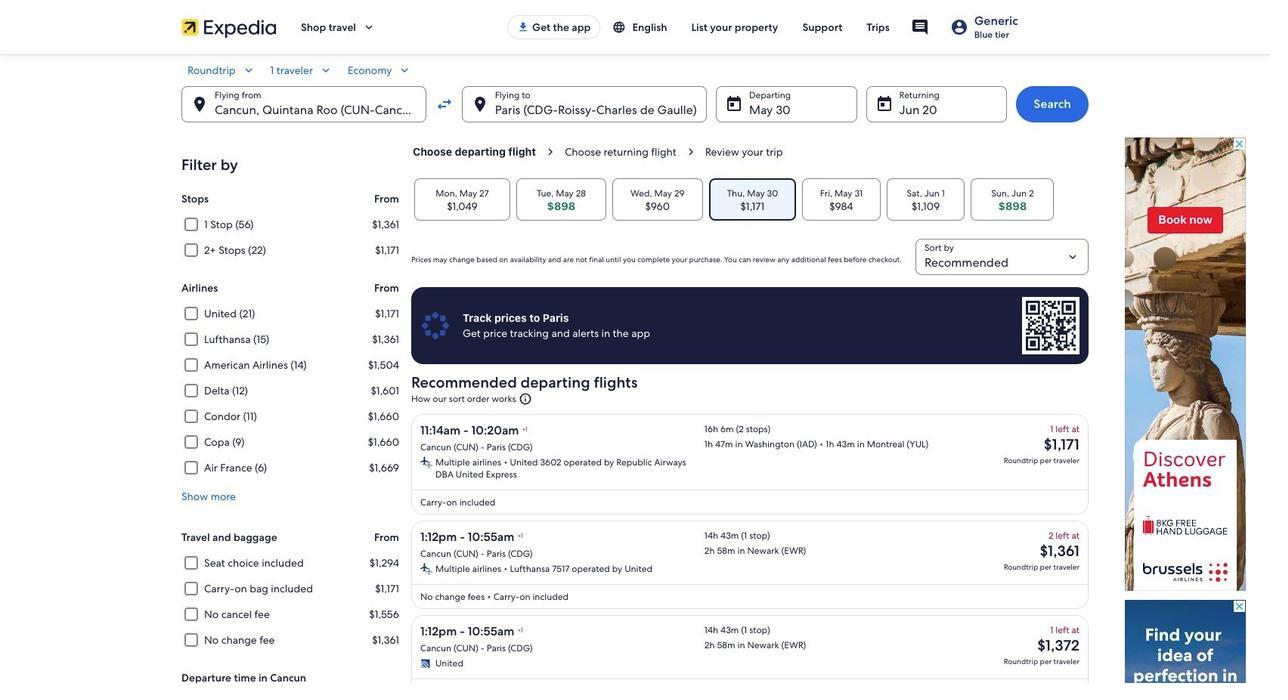 Task type: describe. For each thing, give the bounding box(es) containing it.
swap origin and destination image
[[435, 95, 453, 113]]

expedia logo image
[[182, 17, 277, 38]]

loyalty lowtier image
[[951, 18, 969, 36]]

qr code image
[[1023, 297, 1080, 356]]

oneky blue tier logo image
[[421, 311, 451, 341]]

download the app button image
[[517, 21, 530, 33]]

step 2 of 3. choose returning flight, choose returning flight element
[[563, 145, 704, 160]]



Task type: vqa. For each thing, say whether or not it's contained in the screenshot.
tab list
yes



Task type: locate. For each thing, give the bounding box(es) containing it.
theme default image
[[519, 393, 533, 406]]

trailing image
[[362, 20, 376, 34]]

step 1 of 3. choose departing flight. current page, choose departing flight element
[[411, 145, 563, 160]]

list
[[411, 371, 1089, 684]]

small image
[[613, 20, 633, 34], [242, 64, 255, 77], [319, 64, 333, 77], [398, 64, 412, 77]]

None search field
[[182, 64, 1089, 123]]

region
[[411, 287, 1089, 365]]

tab list
[[411, 179, 1089, 221]]

communication center icon image
[[911, 18, 929, 36]]



